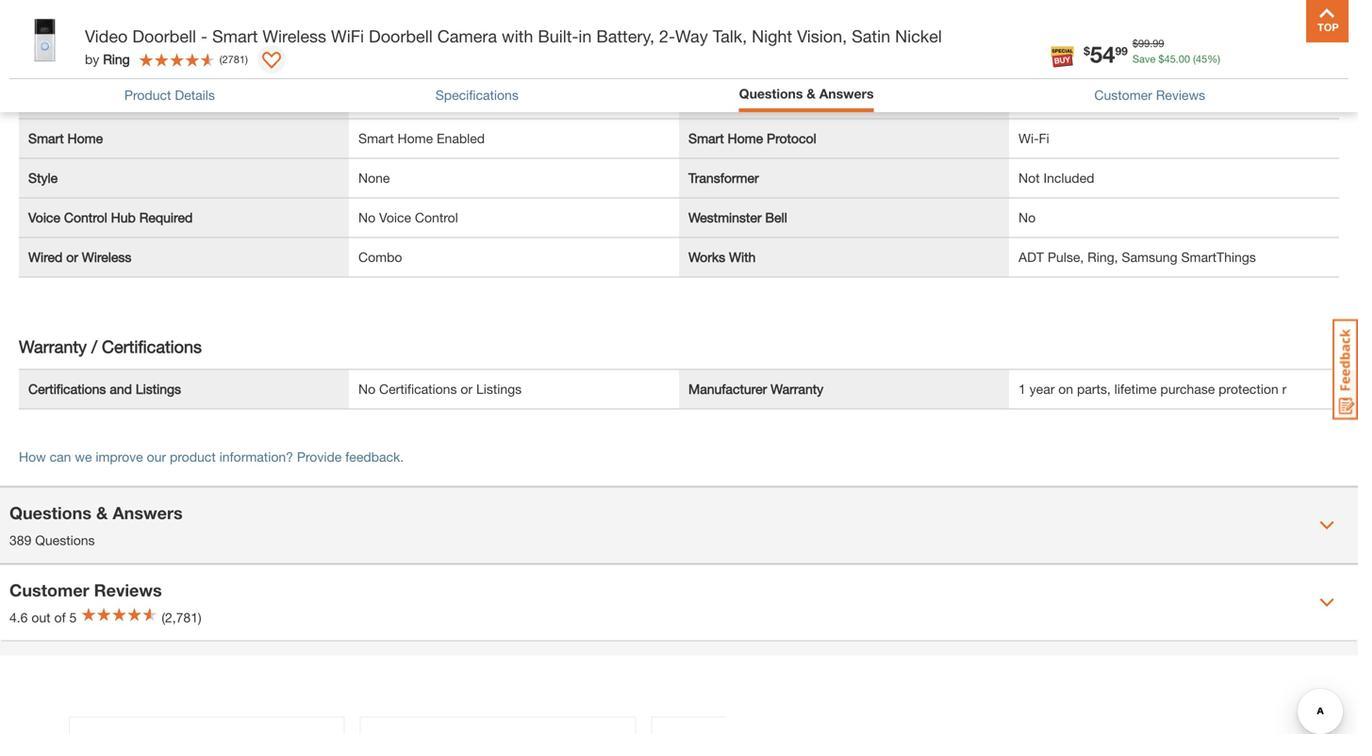 Task type: vqa. For each thing, say whether or not it's contained in the screenshot.
Registered
no



Task type: describe. For each thing, give the bounding box(es) containing it.
mounting
[[28, 12, 84, 27]]

r
[[1282, 381, 1287, 397]]

way
[[675, 26, 708, 46]]

caret image for customer reviews
[[1319, 595, 1334, 610]]

0 horizontal spatial style
[[28, 170, 58, 186]]

options
[[70, 51, 116, 67]]

answers for questions & answers 389 questions
[[113, 503, 183, 523]]

our
[[147, 449, 166, 465]]

1 vertical spatial customer
[[9, 580, 89, 601]]

1 year on parts, lifetime purchase protection r
[[1019, 381, 1287, 397]]

& for questions & answers 389 questions
[[96, 503, 108, 523]]

certifications and listings
[[28, 381, 181, 397]]

questions for questions & answers
[[739, 86, 803, 101]]

westminster bell
[[688, 210, 787, 225]]

1 doorbell from the left
[[132, 26, 196, 46]]

smart for smart home
[[28, 130, 64, 146]]

1 horizontal spatial required
[[408, 91, 461, 106]]

no certifications or listings
[[358, 381, 522, 397]]

questions for questions & answers 389 questions
[[9, 503, 91, 523]]

works with
[[688, 249, 756, 265]]

feedback link image
[[1333, 319, 1358, 421]]

0 vertical spatial customer reviews
[[1094, 87, 1205, 103]]

wifi
[[331, 26, 364, 46]]

2 45 from the left
[[1196, 53, 1207, 65]]

1 control from the left
[[64, 210, 107, 225]]

0 horizontal spatial customer reviews
[[9, 580, 162, 601]]

2 ( from the left
[[219, 53, 222, 65]]

54
[[1090, 41, 1115, 67]]

$ 99 . 99 save $ 45 . 00 ( 45 %)
[[1133, 37, 1220, 65]]

)
[[245, 53, 248, 65]]

how can we improve our product information? provide feedback. link
[[19, 449, 404, 465]]

built-
[[538, 26, 578, 46]]

video
[[85, 26, 128, 46]]

1 horizontal spatial reviews
[[1156, 87, 1205, 103]]

0 horizontal spatial hub
[[111, 210, 136, 225]]

specifications
[[435, 87, 519, 103]]

product
[[170, 449, 216, 465]]

smart up ( 2781 )
[[212, 26, 258, 46]]

combo
[[358, 249, 402, 265]]

video doorbell - smart wireless wifi doorbell camera with built-in battery, 2-way talk, night vision, satin nickel
[[85, 26, 942, 46]]

ring
[[103, 51, 130, 67]]

smart home
[[28, 130, 103, 146]]

satin
[[852, 26, 890, 46]]

remote
[[1019, 51, 1065, 67]]

adt pulse, ring, samsung smartthings
[[1019, 249, 1256, 265]]

save
[[1133, 53, 1156, 65]]

of
[[54, 610, 66, 626]]

ring,
[[1088, 249, 1118, 265]]

provide
[[297, 449, 342, 465]]

no for no voice control
[[358, 210, 375, 225]]

manufacturer
[[688, 381, 767, 397]]

product image image
[[14, 9, 75, 71]]

1 45 from the left
[[1164, 53, 1176, 65]]

questions & answers 389 questions
[[9, 503, 183, 548]]

with
[[729, 249, 756, 265]]

389
[[9, 533, 31, 548]]

$ 54 99
[[1084, 41, 1128, 67]]

by ring
[[85, 51, 130, 67]]

samsung
[[1122, 249, 1178, 265]]

protection
[[1219, 381, 1279, 397]]

-
[[201, 26, 207, 46]]

1
[[1019, 381, 1026, 397]]

night
[[752, 26, 792, 46]]

remote access
[[1019, 51, 1111, 67]]

feedback.
[[345, 449, 404, 465]]

questions & answers
[[739, 86, 874, 101]]

how can we improve our product information? provide feedback.
[[19, 449, 404, 465]]

by
[[85, 51, 99, 67]]

0 vertical spatial warranty
[[19, 336, 87, 357]]

2 control from the left
[[415, 210, 458, 225]]

wired or wireless
[[28, 249, 131, 265]]

99 inside $ 54 99
[[1115, 44, 1128, 57]]

$ for 54
[[1084, 44, 1090, 57]]

information?
[[219, 449, 293, 465]]

protocol
[[767, 130, 816, 146]]

2 listings from the left
[[476, 381, 522, 397]]

in
[[578, 26, 592, 46]]

power
[[28, 51, 66, 67]]

0 vertical spatial style
[[88, 12, 117, 27]]

works
[[688, 249, 725, 265]]

2 voice from the left
[[379, 210, 411, 225]]

4.6
[[9, 610, 28, 626]]

home for smart home enabled
[[398, 130, 433, 146]]

2 horizontal spatial $
[[1158, 53, 1164, 65]]

wi-fi
[[1019, 130, 1049, 146]]

warranty / certifications
[[19, 336, 202, 357]]

details
[[175, 87, 215, 103]]

not included
[[1019, 170, 1094, 186]]

0 horizontal spatial or
[[66, 249, 78, 265]]

0 horizontal spatial .
[[1150, 37, 1153, 50]]

parts,
[[1077, 381, 1111, 397]]

no for no certifications or listings
[[358, 381, 375, 397]]



Task type: locate. For each thing, give the bounding box(es) containing it.
0 horizontal spatial answers
[[113, 503, 183, 523]]

style
[[88, 12, 117, 27], [28, 170, 58, 186]]

certifications up and
[[102, 336, 202, 357]]

1 horizontal spatial home
[[398, 130, 433, 146]]

1 vertical spatial answers
[[113, 503, 183, 523]]

2 home from the left
[[398, 130, 433, 146]]

returnable
[[688, 91, 753, 106]]

2 doorbell from the left
[[369, 26, 433, 46]]

reviews up the (2,781)
[[94, 580, 162, 601]]

0 horizontal spatial reviews
[[94, 580, 162, 601]]

0 horizontal spatial (
[[219, 53, 222, 65]]

warranty right manufacturer
[[771, 381, 823, 397]]

no down wifi
[[358, 91, 375, 106]]

caret image
[[1319, 518, 1334, 533], [1319, 595, 1334, 610]]

1 vertical spatial or
[[461, 381, 473, 397]]

0 horizontal spatial listings
[[136, 381, 181, 397]]

battery,
[[596, 26, 655, 46]]

(2,781)
[[162, 610, 201, 626]]

nickel
[[895, 26, 942, 46]]

wireless down voice control hub required
[[82, 249, 131, 265]]

0 horizontal spatial doorbell
[[132, 26, 196, 46]]

wired
[[28, 249, 63, 265]]

1 vertical spatial questions
[[9, 503, 91, 523]]

1 horizontal spatial 99
[[1138, 37, 1150, 50]]

2781
[[222, 53, 245, 65]]

customer up 4.6 out of 5
[[9, 580, 89, 601]]

0 vertical spatial customer
[[1094, 87, 1152, 103]]

0 vertical spatial caret image
[[1319, 518, 1334, 533]]

pulse,
[[1048, 249, 1084, 265]]

wi-
[[1019, 130, 1039, 146]]

no down not
[[1019, 210, 1036, 225]]

wireless up display 'icon'
[[263, 26, 326, 46]]

doorbell left -
[[132, 26, 196, 46]]

control
[[64, 210, 107, 225], [415, 210, 458, 225]]

00
[[1179, 53, 1190, 65]]

5
[[69, 610, 77, 626]]

no voice control
[[358, 210, 458, 225]]

answers down satin
[[819, 86, 874, 101]]

no
[[358, 91, 375, 106], [358, 210, 375, 225], [1019, 210, 1036, 225], [358, 381, 375, 397]]

required
[[408, 91, 461, 106], [139, 210, 193, 225]]

&
[[807, 86, 816, 101], [96, 503, 108, 523]]

1 horizontal spatial wireless
[[263, 26, 326, 46]]

home for smart home
[[67, 130, 103, 146]]

on
[[1058, 381, 1073, 397]]

0 horizontal spatial 99
[[1115, 44, 1128, 57]]

answers for questions & answers
[[819, 86, 874, 101]]

$ right 'save'
[[1158, 53, 1164, 65]]

1 vertical spatial customer reviews
[[9, 580, 162, 601]]

customer
[[1094, 87, 1152, 103], [9, 580, 89, 601]]

. up 'save'
[[1150, 37, 1153, 50]]

2 horizontal spatial home
[[728, 130, 763, 146]]

1 vertical spatial required
[[139, 210, 193, 225]]

0 horizontal spatial warranty
[[19, 336, 87, 357]]

none
[[358, 170, 390, 186]]

0 vertical spatial required
[[408, 91, 461, 106]]

1 vertical spatial hub
[[111, 210, 136, 225]]

product details button
[[124, 85, 215, 105], [124, 85, 215, 105]]

smart down the returnable
[[688, 130, 724, 146]]

/
[[91, 336, 97, 357]]

voice
[[28, 210, 60, 225], [379, 210, 411, 225]]

smart up none
[[358, 130, 394, 146]]

with
[[502, 26, 533, 46]]

1 horizontal spatial $
[[1133, 37, 1138, 50]]

0 vertical spatial answers
[[819, 86, 874, 101]]

purchase
[[1160, 381, 1215, 397]]

1 horizontal spatial listings
[[476, 381, 522, 397]]

0 horizontal spatial customer
[[9, 580, 89, 601]]

99
[[1138, 37, 1150, 50], [1153, 37, 1164, 50], [1115, 44, 1128, 57]]

answers down our
[[113, 503, 183, 523]]

0 horizontal spatial 45
[[1164, 53, 1176, 65]]

reviews
[[1156, 87, 1205, 103], [94, 580, 162, 601]]

45 left 00
[[1164, 53, 1176, 65]]

caret image for questions & answers
[[1319, 518, 1334, 533]]

0 horizontal spatial $
[[1084, 44, 1090, 57]]

bell
[[765, 210, 787, 225]]

0 vertical spatial reviews
[[1156, 87, 1205, 103]]

and
[[110, 381, 132, 397]]

year
[[1030, 381, 1055, 397]]

voice up wired
[[28, 210, 60, 225]]

improve
[[96, 449, 143, 465]]

voice control hub required
[[28, 210, 193, 225]]

display image
[[262, 52, 281, 71]]

0 vertical spatial hub
[[379, 91, 404, 106]]

2 vertical spatial questions
[[35, 533, 95, 548]]

answers
[[819, 86, 874, 101], [113, 503, 183, 523]]

1 horizontal spatial answers
[[819, 86, 874, 101]]

1 voice from the left
[[28, 210, 60, 225]]

home up transformer
[[728, 130, 763, 146]]

control up wired or wireless
[[64, 210, 107, 225]]

smart for smart home protocol
[[688, 130, 724, 146]]

1 caret image from the top
[[1319, 518, 1334, 533]]

& down improve at the left bottom
[[96, 503, 108, 523]]

mounting style
[[28, 12, 117, 27]]

0 vertical spatial wireless
[[263, 26, 326, 46]]

3 home from the left
[[728, 130, 763, 146]]

voice up combo
[[379, 210, 411, 225]]

product
[[124, 87, 171, 103]]

45 right 00
[[1196, 53, 1207, 65]]

home down by
[[67, 130, 103, 146]]

customer reviews down 'save'
[[1094, 87, 1205, 103]]

2 horizontal spatial 99
[[1153, 37, 1164, 50]]

no hub required
[[358, 91, 461, 106]]

hub
[[379, 91, 404, 106], [111, 210, 136, 225]]

smart down power
[[28, 130, 64, 146]]

no for no
[[1019, 210, 1036, 225]]

how
[[19, 449, 46, 465]]

out
[[31, 610, 51, 626]]

0 horizontal spatial &
[[96, 503, 108, 523]]

1 listings from the left
[[136, 381, 181, 397]]

0 horizontal spatial required
[[139, 210, 193, 225]]

0 horizontal spatial wireless
[[82, 249, 131, 265]]

customer reviews up 5
[[9, 580, 162, 601]]

1 horizontal spatial voice
[[379, 210, 411, 225]]

style up by ring
[[88, 12, 117, 27]]

wireless
[[263, 26, 326, 46], [82, 249, 131, 265]]

hub up smart home enabled
[[379, 91, 404, 106]]

1 horizontal spatial style
[[88, 12, 117, 27]]

$ for 99
[[1133, 37, 1138, 50]]

$ up 'save'
[[1133, 37, 1138, 50]]

1 horizontal spatial warranty
[[771, 381, 823, 397]]

lifetime
[[1114, 381, 1157, 397]]

control down smart home enabled
[[415, 210, 458, 225]]

1 horizontal spatial &
[[807, 86, 816, 101]]

1 horizontal spatial or
[[461, 381, 473, 397]]

1 vertical spatial reviews
[[94, 580, 162, 601]]

$
[[1133, 37, 1138, 50], [1084, 44, 1090, 57], [1158, 53, 1164, 65]]

hub up wired or wireless
[[111, 210, 136, 225]]

2-
[[659, 26, 675, 46]]

& inside "questions & answers 389 questions"
[[96, 503, 108, 523]]

power options
[[28, 51, 116, 67]]

.
[[1150, 37, 1153, 50], [1176, 53, 1179, 65]]

smart
[[212, 26, 258, 46], [28, 130, 64, 146], [358, 130, 394, 146], [688, 130, 724, 146]]

home for smart home protocol
[[728, 130, 763, 146]]

listings
[[136, 381, 181, 397], [476, 381, 522, 397]]

no down none
[[358, 210, 375, 225]]

$ inside $ 54 99
[[1084, 44, 1090, 57]]

smart home enabled
[[358, 130, 485, 146]]

1 home from the left
[[67, 130, 103, 146]]

questions up "389"
[[9, 503, 91, 523]]

1 ( from the left
[[1193, 53, 1196, 65]]

package product image image
[[70, 718, 344, 735]]

included
[[1043, 170, 1094, 186]]

reviews down 00
[[1156, 87, 1205, 103]]

0 horizontal spatial control
[[64, 210, 107, 225]]

1 horizontal spatial (
[[1193, 53, 1196, 65]]

1 horizontal spatial 45
[[1196, 53, 1207, 65]]

. right 'save'
[[1176, 53, 1179, 65]]

0 vertical spatial &
[[807, 86, 816, 101]]

0 horizontal spatial voice
[[28, 210, 60, 225]]

questions right "389"
[[35, 533, 95, 548]]

0 vertical spatial or
[[66, 249, 78, 265]]

1 vertical spatial .
[[1176, 53, 1179, 65]]

transformer
[[688, 170, 759, 186]]

1 vertical spatial &
[[96, 503, 108, 523]]

0 vertical spatial .
[[1150, 37, 1153, 50]]

product details
[[124, 87, 215, 103]]

1 vertical spatial caret image
[[1319, 595, 1334, 610]]

& for questions & answers
[[807, 86, 816, 101]]

1 horizontal spatial control
[[415, 210, 458, 225]]

( 2781 )
[[219, 53, 248, 65]]

answers inside "questions & answers 389 questions"
[[113, 503, 183, 523]]

1 vertical spatial wireless
[[82, 249, 131, 265]]

smart for smart home enabled
[[358, 130, 394, 146]]

0 vertical spatial questions
[[739, 86, 803, 101]]

1 horizontal spatial .
[[1176, 53, 1179, 65]]

access
[[1068, 51, 1111, 67]]

certifications up feedback.
[[379, 381, 457, 397]]

style down smart home
[[28, 170, 58, 186]]

top button
[[1306, 0, 1349, 42]]

or
[[66, 249, 78, 265], [461, 381, 473, 397]]

0 horizontal spatial home
[[67, 130, 103, 146]]

questions up smart home protocol
[[739, 86, 803, 101]]

$ right "remote"
[[1084, 44, 1090, 57]]

( inside $ 99 . 99 save $ 45 . 00 ( 45 %)
[[1193, 53, 1196, 65]]

( right 00
[[1193, 53, 1196, 65]]

no up feedback.
[[358, 381, 375, 397]]

home down "no hub required"
[[398, 130, 433, 146]]

enabled
[[437, 130, 485, 146]]

%)
[[1207, 53, 1220, 65]]

we
[[75, 449, 92, 465]]

adt
[[1019, 249, 1044, 265]]

customer reviews button
[[1094, 85, 1205, 105], [1094, 85, 1205, 105]]

& up protocol
[[807, 86, 816, 101]]

talk,
[[713, 26, 747, 46]]

( left ")"
[[219, 53, 222, 65]]

doorbell right wifi
[[369, 26, 433, 46]]

1 vertical spatial style
[[28, 170, 58, 186]]

1 horizontal spatial customer reviews
[[1094, 87, 1205, 103]]

1 horizontal spatial doorbell
[[369, 26, 433, 46]]

1 horizontal spatial customer
[[1094, 87, 1152, 103]]

camera
[[437, 26, 497, 46]]

no for no hub required
[[358, 91, 375, 106]]

2 caret image from the top
[[1319, 595, 1334, 610]]

customer down 'save'
[[1094, 87, 1152, 103]]

can
[[50, 449, 71, 465]]

fi
[[1039, 130, 1049, 146]]

1 horizontal spatial hub
[[379, 91, 404, 106]]

specifications button
[[435, 85, 519, 105], [435, 85, 519, 105]]

1 vertical spatial warranty
[[771, 381, 823, 397]]

smartthings
[[1181, 249, 1256, 265]]

warranty left /
[[19, 336, 87, 357]]

4.6 out of 5
[[9, 610, 77, 626]]

certifications down /
[[28, 381, 106, 397]]

vision,
[[797, 26, 847, 46]]

smart home protocol
[[688, 130, 816, 146]]



